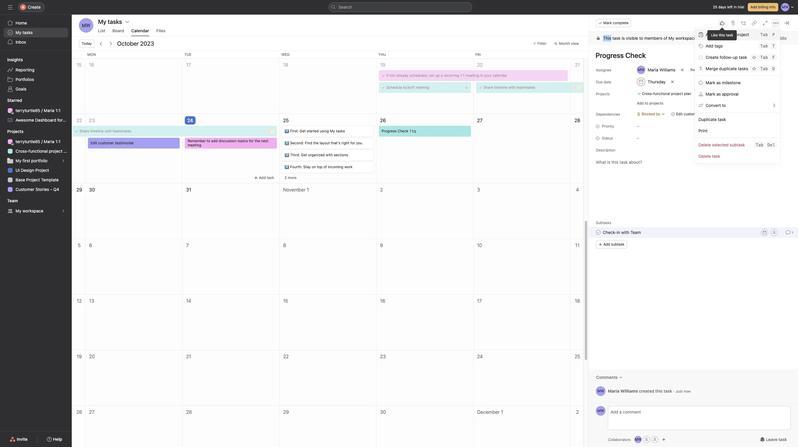 Task type: describe. For each thing, give the bounding box(es) containing it.
1 vertical spatial 20
[[89, 354, 95, 360]]

1 horizontal spatial 20
[[478, 62, 483, 68]]

selected
[[713, 142, 729, 148]]

0 horizontal spatial up
[[436, 73, 440, 78]]

next month image
[[108, 41, 113, 46]]

1 vertical spatial in
[[481, 73, 484, 78]]

0 likes. click to like this task image
[[720, 21, 725, 25]]

1 horizontal spatial up
[[734, 55, 739, 60]]

october
[[117, 40, 139, 47]]

progress
[[382, 129, 397, 133]]

goals
[[16, 87, 27, 92]]

invite button
[[6, 435, 31, 445]]

— button
[[635, 134, 671, 142]]

november
[[283, 187, 306, 193]]

mark as approval
[[706, 92, 739, 97]]

1 horizontal spatial 15
[[283, 299, 288, 304]]

add
[[211, 139, 218, 143]]

0 vertical spatial 24
[[187, 118, 193, 123]]

see details, my workspace image
[[62, 210, 65, 213]]

add to another project
[[706, 32, 750, 37]]

f
[[773, 55, 776, 60]]

clear due date image
[[671, 80, 675, 84]]

public
[[776, 36, 788, 41]]

leave task button
[[757, 435, 792, 446]]

by
[[657, 112, 661, 116]]

my first portfolio
[[16, 158, 48, 163]]

remember to add discussion topics for the next meeting
[[188, 139, 269, 148]]

attachments: add a file to this task, progress check image
[[731, 21, 736, 25]]

subtask inside button
[[612, 242, 625, 247]]

1 vertical spatial share
[[80, 129, 89, 133]]

team button
[[0, 198, 18, 204]]

today button
[[79, 40, 95, 48]]

mw inside main content
[[598, 389, 605, 394]]

mark for mark complete
[[604, 21, 612, 25]]

today
[[82, 41, 92, 46]]

delete selected subtask
[[699, 142, 746, 148]]

customer inside main content
[[684, 112, 700, 116]]

1 horizontal spatial 16
[[380, 299, 386, 304]]

reporting link
[[4, 65, 68, 75]]

1 horizontal spatial subtask
[[730, 142, 746, 148]]

1 horizontal spatial meeting
[[416, 85, 430, 90]]

completed image
[[595, 229, 603, 236]]

team
[[7, 198, 18, 204]]

second:
[[290, 141, 304, 145]]

maria inside starred element
[[44, 108, 54, 113]]

awesome dashboard for new project link
[[4, 116, 87, 125]]

goals link
[[4, 84, 68, 94]]

home link
[[4, 18, 68, 28]]

1 vertical spatial 27
[[89, 410, 95, 415]]

customer
[[16, 187, 34, 192]]

1 horizontal spatial 28
[[575, 118, 581, 123]]

0 horizontal spatial edit customer testimonial
[[91, 141, 134, 145]]

add to projects button
[[635, 99, 667, 108]]

0 horizontal spatial 29
[[76, 187, 82, 193]]

1 horizontal spatial the
[[313, 141, 319, 145]]

main content containing this task is visible to members of my workspace.
[[589, 32, 799, 404]]

assigned
[[707, 68, 723, 72]]

/ for functional
[[41, 139, 43, 144]]

1 vertical spatial 29
[[283, 410, 289, 415]]

maria inside dropdown button
[[648, 67, 659, 72]]

complete
[[613, 21, 629, 25]]

1 horizontal spatial 17
[[478, 299, 482, 304]]

0 horizontal spatial testimonial
[[115, 141, 134, 145]]

recurring
[[444, 73, 460, 78]]

1 vertical spatial timeline
[[90, 129, 104, 133]]

0 vertical spatial 21
[[576, 62, 580, 68]]

files link
[[156, 28, 166, 36]]

my inside main content
[[669, 36, 675, 41]]

list link
[[98, 28, 105, 36]]

1 vertical spatial customer
[[98, 141, 114, 145]]

1 horizontal spatial 19
[[380, 62, 386, 68]]

1 vertical spatial 30
[[380, 410, 386, 415]]

0 horizontal spatial 25
[[283, 118, 289, 123]]

blocked by button
[[635, 110, 668, 119]]

Task Name text field
[[592, 48, 792, 62]]

info
[[770, 5, 776, 9]]

make public
[[764, 36, 788, 41]]

williams for maria williams
[[660, 67, 676, 72]]

my for my tasks
[[16, 30, 21, 35]]

this inside main content
[[656, 389, 663, 394]]

0 vertical spatial 22
[[77, 118, 82, 123]]

tab for delete selected subtask
[[756, 143, 764, 148]]

first
[[23, 158, 30, 163]]

0 horizontal spatial 17
[[186, 62, 191, 68]]

more
[[288, 176, 297, 180]]

delete task
[[699, 154, 721, 159]]

1 vertical spatial tasks
[[739, 66, 749, 71]]

0 vertical spatial 25
[[714, 5, 718, 9]]

0 vertical spatial with
[[509, 85, 516, 90]]

Completed checkbox
[[595, 229, 603, 236]]

1:1 for cross-functional project plan
[[56, 139, 61, 144]]

1 vertical spatial 24
[[478, 354, 483, 360]]

plan inside projects element
[[64, 149, 72, 154]]

help button
[[43, 435, 66, 445]]

cross- inside main content
[[643, 92, 654, 96]]

1 vertical spatial 28
[[186, 410, 192, 415]]

terryturtle85 / maria 1:1 for functional
[[16, 139, 61, 144]]

collaborators
[[609, 438, 631, 443]]

1 horizontal spatial 25
[[575, 354, 581, 360]]

add for add to another project
[[706, 32, 714, 37]]

close details image
[[785, 21, 790, 25]]

add or remove collaborators image
[[663, 439, 666, 442]]

1 horizontal spatial 26
[[380, 118, 386, 123]]

my for my first portfolio
[[16, 158, 21, 163]]

to for add
[[207, 139, 210, 143]]

visible
[[627, 36, 639, 41]]

0 horizontal spatial share timeline with teammates
[[80, 129, 132, 133]]

·
[[674, 389, 675, 394]]

inbox
[[16, 40, 26, 45]]

starred element
[[0, 95, 87, 126]]

1 vertical spatial project
[[35, 168, 49, 173]]

this
[[604, 36, 612, 41]]

search
[[339, 4, 352, 10]]

like this task tooltip
[[708, 28, 738, 40]]

progress check dialog
[[589, 15, 799, 448]]

duplicate
[[720, 66, 738, 71]]

/ for dashboard
[[41, 108, 43, 113]]

merge
[[706, 66, 719, 71]]

create for create
[[28, 4, 41, 10]]

leave
[[767, 438, 778, 443]]

my tasks link
[[4, 28, 68, 37]]

⇧ for create follow-up task
[[753, 55, 757, 60]]

0 vertical spatial meeting
[[466, 73, 480, 78]]

— button
[[635, 122, 671, 131]]

yesterday
[[723, 112, 740, 116]]

2 vertical spatial with
[[326, 153, 333, 157]]

get for organized
[[301, 153, 307, 157]]

ui design project link
[[4, 166, 68, 175]]

convert
[[706, 103, 722, 108]]

insights element
[[0, 54, 72, 95]]

Task Name text field
[[603, 230, 642, 236]]

0 vertical spatial in
[[735, 5, 738, 9]]

get for started
[[300, 129, 306, 133]]

left
[[728, 5, 734, 9]]

recently assigned
[[691, 68, 723, 72]]

plan inside main content
[[685, 92, 692, 96]]

files
[[156, 28, 166, 33]]

thursday button
[[635, 77, 669, 87]]

remember
[[188, 139, 206, 143]]

1️⃣ first: get started using my tasks
[[285, 129, 345, 133]]

copy task link image
[[753, 21, 758, 25]]

awesome dashboard for new project
[[16, 118, 87, 123]]

ui
[[16, 168, 20, 173]]

previous month image
[[99, 41, 104, 46]]

— for status
[[637, 136, 640, 140]]

1 vertical spatial 26
[[76, 410, 82, 415]]

now
[[684, 390, 691, 394]]

on
[[312, 165, 316, 169]]

base project template link
[[4, 175, 68, 185]]

0 horizontal spatial 23
[[89, 118, 95, 123]]

add for add tags
[[706, 43, 714, 48]]

functional inside main content
[[654, 92, 671, 96]]

comments
[[597, 375, 618, 380]]

see details, my first portfolio image
[[62, 159, 65, 163]]

wed
[[282, 52, 290, 57]]

8
[[283, 243, 286, 248]]

0 vertical spatial 15
[[77, 62, 82, 68]]

delete for delete selected subtask
[[699, 142, 712, 148]]

1:1 for awesome dashboard for new project
[[56, 108, 61, 113]]

starred button
[[0, 98, 22, 104]]

home
[[16, 20, 27, 25]]

add for add subtask
[[604, 242, 611, 247]]

1️⃣
[[285, 129, 289, 133]]

2 horizontal spatial for
[[351, 141, 355, 145]]

3
[[478, 187, 481, 193]]

0 vertical spatial share timeline with teammates
[[484, 85, 536, 90]]

mark complete
[[604, 21, 629, 25]]

1 vertical spatial 18
[[575, 299, 581, 304]]

0 horizontal spatial with
[[105, 129, 112, 133]]

as for approval
[[717, 92, 722, 97]]

make
[[764, 36, 775, 41]]

0 vertical spatial 1
[[410, 129, 412, 133]]

terryturtle85 / maria 1:1 for dashboard
[[16, 108, 61, 113]]

my workspace link
[[4, 207, 68, 216]]

dashboard
[[35, 118, 56, 123]]

set
[[430, 73, 435, 78]]

2 vertical spatial 2
[[577, 410, 579, 415]]

show options image
[[125, 19, 130, 24]]

1 horizontal spatial tasks
[[336, 129, 345, 133]]

leave task
[[767, 438, 788, 443]]

add task button
[[252, 174, 277, 182]]

1 vertical spatial cross-functional project plan link
[[4, 147, 72, 156]]

1 vertical spatial teammates
[[113, 129, 132, 133]]

1 horizontal spatial cross-functional project plan link
[[635, 91, 694, 97]]

0 vertical spatial timeline
[[495, 85, 508, 90]]

delete for delete task
[[699, 154, 712, 159]]

schedule kickoff meeting
[[387, 85, 430, 90]]

maria williams button
[[635, 65, 679, 75]]

base project template
[[16, 177, 59, 183]]

add to projects
[[638, 101, 664, 106]]

just
[[676, 390, 683, 394]]

to for projects
[[645, 101, 649, 106]]

1 vertical spatial edit
[[91, 141, 97, 145]]

0 horizontal spatial of
[[324, 165, 327, 169]]

2️⃣ second: find the layout that's right for you
[[285, 141, 363, 145]]

1 horizontal spatial 27
[[478, 118, 483, 123]]

status
[[603, 136, 613, 141]]



Task type: locate. For each thing, give the bounding box(es) containing it.
17
[[186, 62, 191, 68], [478, 299, 482, 304]]

1 terryturtle85 / maria 1:1 link from the top
[[4, 106, 68, 116]]

27
[[478, 118, 483, 123], [89, 410, 95, 415]]

1 / from the top
[[41, 108, 43, 113]]

delete down delete selected subtask
[[699, 154, 712, 159]]

1 vertical spatial 1:1
[[56, 108, 61, 113]]

ui design project
[[16, 168, 49, 173]]

to left add
[[207, 139, 210, 143]]

1 delete from the top
[[699, 142, 712, 148]]

0 horizontal spatial the
[[255, 139, 260, 143]]

print
[[699, 128, 708, 133]]

1 ⇧ from the top
[[753, 55, 757, 60]]

get
[[300, 129, 306, 133], [301, 153, 307, 157]]

create for create follow-up task
[[706, 55, 719, 60]]

create button
[[18, 2, 45, 12]]

1 vertical spatial project
[[672, 92, 684, 96]]

1 vertical spatial williams
[[621, 389, 639, 394]]

edit customer testimonial inside main content
[[677, 112, 720, 116]]

tasks right duplicate
[[739, 66, 749, 71]]

tab for add to another project
[[761, 32, 769, 37]]

20
[[478, 62, 483, 68], [89, 354, 95, 360]]

mark left complete
[[604, 21, 612, 25]]

meeting left your
[[466, 73, 480, 78]]

1 terryturtle85 / maria 1:1 from the top
[[16, 108, 61, 113]]

2 horizontal spatial 25
[[714, 5, 718, 9]]

maria down comments dropdown button in the bottom right of the page
[[609, 389, 620, 394]]

add billing info button
[[749, 3, 779, 11]]

1 horizontal spatial this
[[720, 33, 726, 37]]

my inside "global" element
[[16, 30, 21, 35]]

this right created
[[656, 389, 663, 394]]

terryturtle85 / maria 1:1 link
[[4, 106, 68, 116], [4, 137, 68, 147]]

1:1 right recurring
[[461, 73, 465, 78]]

-
[[50, 187, 52, 192]]

tasks down home
[[23, 30, 33, 35]]

2 vertical spatial project
[[26, 177, 40, 183]]

mw button
[[79, 18, 93, 33], [597, 387, 606, 397], [597, 407, 606, 416], [635, 437, 642, 444]]

remove assignee image
[[681, 68, 685, 72]]

if not already scheduled, set up a recurring 1:1 meeting in your calendar
[[387, 73, 508, 78]]

my for my workspace
[[16, 209, 21, 214]]

0 horizontal spatial share
[[80, 129, 89, 133]]

to inside "menu item"
[[715, 32, 719, 37]]

incoming
[[328, 165, 344, 169]]

to left another
[[715, 32, 719, 37]]

williams left created
[[621, 389, 639, 394]]

functional up projects
[[654, 92, 671, 96]]

0 horizontal spatial 18
[[283, 62, 288, 68]]

0 vertical spatial up
[[734, 55, 739, 60]]

tab left f
[[761, 55, 769, 60]]

meeting down scheduled, at the top
[[416, 85, 430, 90]]

share
[[484, 85, 494, 90], [80, 129, 89, 133]]

cross-functional project plan inside projects element
[[16, 149, 72, 154]]

project inside main content
[[672, 92, 684, 96]]

0 horizontal spatial create
[[28, 4, 41, 10]]

1 horizontal spatial 23
[[380, 354, 386, 360]]

q4
[[53, 187, 59, 192]]

terryturtle85 / maria 1:1 link inside projects element
[[4, 137, 68, 147]]

terryturtle85 / maria 1:1 inside starred element
[[16, 108, 61, 113]]

⇧ left f
[[753, 55, 757, 60]]

terryturtle85 for awesome
[[16, 108, 40, 113]]

0 vertical spatial delete
[[699, 142, 712, 148]]

the
[[255, 139, 260, 143], [313, 141, 319, 145]]

2 delete from the top
[[699, 154, 712, 159]]

1 vertical spatial 19
[[77, 354, 82, 360]]

cross-functional project plan link up projects
[[635, 91, 694, 97]]

maria up the awesome dashboard for new project
[[44, 108, 54, 113]]

project inside "menu item"
[[736, 32, 750, 37]]

1 vertical spatial with
[[105, 129, 112, 133]]

started
[[307, 129, 319, 133]]

add for add to projects
[[638, 101, 644, 106]]

1 vertical spatial get
[[301, 153, 307, 157]]

dependencies
[[597, 112, 621, 117]]

cross-functional project plan
[[643, 92, 692, 96], [16, 149, 72, 154]]

0 vertical spatial 18
[[283, 62, 288, 68]]

for left you
[[351, 141, 355, 145]]

to
[[715, 32, 719, 37], [640, 36, 644, 41], [645, 101, 649, 106], [723, 103, 727, 108], [207, 139, 210, 143]]

terryturtle85 / maria 1:1 link for functional
[[4, 137, 68, 147]]

2 horizontal spatial meeting
[[466, 73, 480, 78]]

mark for mark as approval
[[706, 92, 716, 97]]

williams for maria williams created this task · just now
[[621, 389, 639, 394]]

project up see details, my first portfolio icon
[[49, 149, 62, 154]]

functional inside projects element
[[29, 149, 48, 154]]

add subtask image
[[742, 21, 747, 25]]

0 vertical spatial 20
[[478, 62, 483, 68]]

fourth:
[[290, 165, 303, 169]]

— down the blocked by popup button
[[637, 125, 640, 128]]

1:1 down the awesome dashboard for new project
[[56, 139, 61, 144]]

testimonial inside main content
[[701, 112, 720, 116]]

0 vertical spatial project
[[74, 118, 87, 123]]

delete up delete task
[[699, 142, 712, 148]]

tasks inside "global" element
[[23, 30, 33, 35]]

tasks up the that's
[[336, 129, 345, 133]]

1:1 inside projects element
[[56, 139, 61, 144]]

1:1 inside starred element
[[56, 108, 61, 113]]

2 ⇧ from the top
[[753, 66, 757, 71]]

reporting
[[16, 67, 34, 72]]

1 vertical spatial plan
[[64, 149, 72, 154]]

plan up see details, my first portfolio icon
[[64, 149, 72, 154]]

schedule
[[387, 85, 403, 90]]

21
[[576, 62, 580, 68], [186, 354, 191, 360]]

to for another
[[715, 32, 719, 37]]

organized
[[308, 153, 325, 157]]

del
[[768, 143, 776, 148]]

0 horizontal spatial for
[[57, 118, 63, 123]]

1 horizontal spatial cross-functional project plan
[[643, 92, 692, 96]]

1 vertical spatial /
[[41, 139, 43, 144]]

functional up portfolio on the top of the page
[[29, 149, 48, 154]]

add up "add tags"
[[706, 32, 714, 37]]

1 vertical spatial 21
[[186, 354, 191, 360]]

as up mark as approval
[[717, 80, 722, 85]]

to left projects
[[645, 101, 649, 106]]

tags
[[715, 43, 724, 48]]

1 vertical spatial —
[[637, 136, 640, 140]]

plan down remove assignee image
[[685, 92, 692, 96]]

4️⃣
[[285, 165, 289, 169]]

in left your
[[481, 73, 484, 78]]

as left approval
[[717, 92, 722, 97]]

stay
[[304, 165, 311, 169]]

0 horizontal spatial in
[[481, 73, 484, 78]]

teammates
[[517, 85, 536, 90], [113, 129, 132, 133]]

25
[[714, 5, 718, 9], [283, 118, 289, 123], [575, 354, 581, 360]]

comments button
[[593, 373, 627, 383]]

add up blocked
[[638, 101, 644, 106]]

as for milestone
[[717, 80, 722, 85]]

7
[[186, 243, 189, 248]]

projects
[[650, 101, 664, 106]]

maria inside projects element
[[44, 139, 54, 144]]

add subtask
[[604, 242, 625, 247]]

0 vertical spatial 16
[[89, 62, 94, 68]]

project inside starred element
[[74, 118, 87, 123]]

1 horizontal spatial share
[[484, 85, 494, 90]]

create up merge
[[706, 55, 719, 60]]

0 vertical spatial 29
[[76, 187, 82, 193]]

project down add subtask icon
[[736, 32, 750, 37]]

0 vertical spatial mark
[[604, 21, 612, 25]]

1 for december 1
[[501, 410, 504, 415]]

leftcount image
[[413, 130, 416, 133]]

my inside projects element
[[16, 158, 21, 163]]

/ up "dashboard"
[[41, 108, 43, 113]]

discussion
[[219, 139, 237, 143]]

create up home link
[[28, 4, 41, 10]]

2 vertical spatial project
[[49, 149, 62, 154]]

0 horizontal spatial williams
[[621, 389, 639, 394]]

1 — from the top
[[637, 125, 640, 128]]

search list box
[[329, 2, 472, 12]]

to right the convert
[[723, 103, 727, 108]]

to right visible
[[640, 36, 644, 41]]

the left next
[[255, 139, 260, 143]]

1 vertical spatial projects
[[7, 129, 23, 134]]

cross- up first
[[16, 149, 29, 154]]

1 horizontal spatial 30
[[380, 410, 386, 415]]

projects inside dropdown button
[[7, 129, 23, 134]]

1 horizontal spatial teammates
[[517, 85, 536, 90]]

meeting inside remember to add discussion topics for the next meeting
[[188, 143, 202, 148]]

1 for november 1
[[307, 187, 309, 193]]

0 horizontal spatial 21
[[186, 354, 191, 360]]

for inside remember to add discussion topics for the next meeting
[[249, 139, 254, 143]]

cross-functional project plan link up portfolio on the top of the page
[[4, 147, 72, 156]]

maria up portfolio on the top of the page
[[44, 139, 54, 144]]

assignee
[[597, 68, 612, 72]]

add to another project menu item
[[696, 29, 781, 40]]

using
[[320, 129, 329, 133]]

1 horizontal spatial functional
[[654, 92, 671, 96]]

2 inside button
[[285, 176, 287, 180]]

add for add task
[[259, 176, 266, 180]]

my right using
[[330, 129, 335, 133]]

31
[[186, 187, 191, 193]]

terryturtle85
[[16, 108, 40, 113], [16, 139, 40, 144]]

0 horizontal spatial 16
[[89, 62, 94, 68]]

mark up the convert
[[706, 92, 716, 97]]

terryturtle85 for cross-
[[16, 139, 40, 144]]

1 horizontal spatial 24
[[478, 354, 483, 360]]

0 horizontal spatial subtask
[[612, 242, 625, 247]]

0 vertical spatial as
[[717, 80, 722, 85]]

maria williams created this task · just now
[[609, 389, 691, 394]]

1 vertical spatial of
[[324, 165, 327, 169]]

of
[[664, 36, 668, 41], [324, 165, 327, 169]]

10
[[478, 243, 483, 248]]

mark for mark as milestone
[[706, 80, 716, 85]]

teams element
[[0, 196, 72, 217]]

0 vertical spatial functional
[[654, 92, 671, 96]]

15
[[77, 62, 82, 68], [283, 299, 288, 304]]

add left 2 more at left top
[[259, 176, 266, 180]]

of inside main content
[[664, 36, 668, 41]]

add inside "menu item"
[[706, 32, 714, 37]]

task inside tooltip
[[727, 33, 734, 37]]

projects inside main content
[[597, 92, 610, 96]]

1 vertical spatial create
[[706, 55, 719, 60]]

task
[[727, 33, 734, 37], [613, 36, 621, 41], [740, 55, 748, 60], [719, 117, 727, 122], [713, 154, 721, 159], [267, 176, 274, 180], [664, 389, 673, 394], [779, 438, 788, 443]]

project
[[736, 32, 750, 37], [672, 92, 684, 96], [49, 149, 62, 154]]

get right first:
[[300, 129, 306, 133]]

1 vertical spatial 15
[[283, 299, 288, 304]]

2 / from the top
[[41, 139, 43, 144]]

projects element
[[0, 126, 72, 196]]

tasks
[[23, 30, 33, 35], [739, 66, 749, 71], [336, 129, 345, 133]]

cross-functional project plan link
[[635, 91, 694, 97], [4, 147, 72, 156]]

insights button
[[0, 57, 23, 63]]

0 vertical spatial terryturtle85 / maria 1:1 link
[[4, 106, 68, 116]]

0 horizontal spatial 24
[[187, 118, 193, 123]]

terryturtle85 / maria 1:1 link up my first portfolio link
[[4, 137, 68, 147]]

0 horizontal spatial customer
[[98, 141, 114, 145]]

1 vertical spatial terryturtle85 / maria 1:1
[[16, 139, 61, 144]]

get right third:
[[301, 153, 307, 157]]

0 horizontal spatial 2
[[285, 176, 287, 180]]

of right top
[[324, 165, 327, 169]]

mark down recently assigned 'popup button'
[[706, 80, 716, 85]]

terryturtle85 / maria 1:1 link for dashboard
[[4, 106, 68, 116]]

1 horizontal spatial for
[[249, 139, 254, 143]]

terryturtle85 / maria 1:1 link up "dashboard"
[[4, 106, 68, 116]]

follow-
[[720, 55, 734, 60]]

— down — popup button
[[637, 136, 640, 140]]

mon
[[87, 52, 96, 57]]

subtask down task name text box on the bottom of page
[[612, 242, 625, 247]]

terryturtle85 / maria 1:1 up portfolio on the top of the page
[[16, 139, 61, 144]]

3️⃣ third: get organized with sections
[[285, 153, 348, 157]]

to inside button
[[645, 101, 649, 106]]

0 horizontal spatial plan
[[64, 149, 72, 154]]

my inside teams element
[[16, 209, 21, 214]]

template
[[41, 177, 59, 183]]

0 horizontal spatial project
[[49, 149, 62, 154]]

my first portfolio link
[[4, 156, 68, 166]]

maria williams link
[[609, 389, 639, 394]]

up up duplicate
[[734, 55, 739, 60]]

subtasks
[[597, 221, 612, 225]]

my left workspace.
[[669, 36, 675, 41]]

up
[[734, 55, 739, 60], [436, 73, 440, 78]]

0 horizontal spatial 1
[[307, 187, 309, 193]]

for right topics
[[249, 139, 254, 143]]

my down 'team'
[[16, 209, 21, 214]]

16
[[89, 62, 94, 68], [380, 299, 386, 304]]

my tasks
[[16, 30, 33, 35]]

tab down make on the top right
[[761, 44, 769, 48]]

1 horizontal spatial share timeline with teammates
[[484, 85, 536, 90]]

— inside popup button
[[637, 125, 640, 128]]

terryturtle85 up awesome
[[16, 108, 40, 113]]

merge duplicate tasks
[[706, 66, 749, 71]]

global element
[[0, 15, 72, 51]]

full screen image
[[764, 21, 768, 25]]

1 as from the top
[[717, 80, 722, 85]]

projects down awesome
[[7, 129, 23, 134]]

1 vertical spatial ⇧
[[753, 66, 757, 71]]

1 vertical spatial subtask
[[612, 242, 625, 247]]

cross-functional project plan inside main content
[[643, 92, 692, 96]]

/ inside projects element
[[41, 139, 43, 144]]

create follow-up task
[[706, 55, 748, 60]]

1 right december
[[501, 410, 504, 415]]

0 horizontal spatial meeting
[[188, 143, 202, 148]]

for inside starred element
[[57, 118, 63, 123]]

project down clear due date icon
[[672, 92, 684, 96]]

this
[[720, 33, 726, 37], [656, 389, 663, 394]]

2 terryturtle85 from the top
[[16, 139, 40, 144]]

tab left d
[[761, 66, 769, 71]]

28
[[575, 118, 581, 123], [186, 410, 192, 415]]

create inside popup button
[[28, 4, 41, 10]]

maria up thursday dropdown button
[[648, 67, 659, 72]]

—
[[637, 125, 640, 128], [637, 136, 640, 140]]

the right find in the left of the page
[[313, 141, 319, 145]]

customer stories - q4
[[16, 187, 59, 192]]

mark
[[604, 21, 612, 25], [706, 80, 716, 85], [706, 92, 716, 97]]

1 horizontal spatial cross-
[[643, 92, 654, 96]]

2 vertical spatial meeting
[[188, 143, 202, 148]]

1 vertical spatial cross-functional project plan
[[16, 149, 72, 154]]

terryturtle85 inside projects element
[[16, 139, 40, 144]]

williams up clear due date icon
[[660, 67, 676, 72]]

terryturtle85 / maria 1:1 link inside starred element
[[4, 106, 68, 116]]

my up inbox
[[16, 30, 21, 35]]

subtask right selected
[[730, 142, 746, 148]]

1 vertical spatial delete
[[699, 154, 712, 159]]

/ up portfolio on the top of the page
[[41, 139, 43, 144]]

up left a
[[436, 73, 440, 78]]

in right left
[[735, 5, 738, 9]]

22
[[77, 118, 82, 123], [283, 354, 289, 360]]

of right "members" in the right of the page
[[664, 36, 668, 41]]

1 vertical spatial 22
[[283, 354, 289, 360]]

scheduled,
[[410, 73, 429, 78]]

0 horizontal spatial 27
[[89, 410, 95, 415]]

cross-functional project plan up portfolio on the top of the page
[[16, 149, 72, 154]]

tab for add tags
[[761, 44, 769, 48]]

2 terryturtle85 / maria 1:1 link from the top
[[4, 137, 68, 147]]

milestone
[[723, 80, 741, 85]]

projects down due date
[[597, 92, 610, 96]]

1 terryturtle85 from the top
[[16, 108, 40, 113]]

1 vertical spatial up
[[436, 73, 440, 78]]

1:1 up the awesome dashboard for new project
[[56, 108, 61, 113]]

cross- inside projects element
[[16, 149, 29, 154]]

terryturtle85 down projects dropdown button
[[16, 139, 40, 144]]

23
[[89, 118, 95, 123], [380, 354, 386, 360]]

this right like
[[720, 33, 726, 37]]

0 horizontal spatial tasks
[[23, 30, 33, 35]]

1:1
[[461, 73, 465, 78], [56, 108, 61, 113], [56, 139, 61, 144]]

functional
[[654, 92, 671, 96], [29, 149, 48, 154]]

cross-functional project plan down clear due date icon
[[643, 92, 692, 96]]

help
[[53, 437, 62, 442]]

cross- up add to projects
[[643, 92, 654, 96]]

tab left p
[[761, 32, 769, 37]]

add left tags
[[706, 43, 714, 48]]

0 horizontal spatial timeline
[[90, 129, 104, 133]]

kickoff
[[404, 85, 415, 90]]

2 — from the top
[[637, 136, 640, 140]]

meeting left add
[[188, 143, 202, 148]]

⇧ left d
[[753, 66, 757, 71]]

williams inside dropdown button
[[660, 67, 676, 72]]

1 left the leftcount image
[[410, 129, 412, 133]]

filter
[[538, 41, 547, 46]]

customer
[[684, 112, 700, 116], [98, 141, 114, 145]]

project down ui design project
[[26, 177, 40, 183]]

subtask
[[730, 142, 746, 148], [612, 242, 625, 247]]

0 vertical spatial 1:1
[[461, 73, 465, 78]]

2 terryturtle85 / maria 1:1 from the top
[[16, 139, 61, 144]]

0 vertical spatial 2
[[285, 176, 287, 180]]

— inside dropdown button
[[637, 136, 640, 140]]

0 vertical spatial get
[[300, 129, 306, 133]]

my left first
[[16, 158, 21, 163]]

⇧ for merge duplicate tasks
[[753, 66, 757, 71]]

board
[[113, 28, 124, 33]]

month view button
[[552, 40, 582, 48]]

0 vertical spatial testimonial
[[701, 112, 720, 116]]

— for priority
[[637, 125, 640, 128]]

0 horizontal spatial this
[[656, 389, 663, 394]]

1 vertical spatial 23
[[380, 354, 386, 360]]

terryturtle85 inside starred element
[[16, 108, 40, 113]]

/ inside starred element
[[41, 108, 43, 113]]

add for add billing info
[[751, 5, 758, 9]]

2 as from the top
[[717, 92, 722, 97]]

1 vertical spatial 2
[[380, 187, 383, 193]]

add inside button
[[638, 101, 644, 106]]

0 vertical spatial project
[[736, 32, 750, 37]]

2 vertical spatial 1
[[501, 410, 504, 415]]

project down portfolio on the top of the page
[[35, 168, 49, 173]]

0 vertical spatial 30
[[89, 187, 95, 193]]

thu
[[379, 52, 386, 57]]

hide sidebar image
[[8, 5, 13, 10]]

more actions for this task image
[[774, 21, 779, 25]]

add down task name text box on the bottom of page
[[604, 242, 611, 247]]

this inside tooltip
[[720, 33, 726, 37]]

mark inside button
[[604, 21, 612, 25]]

add left billing
[[751, 5, 758, 9]]

1 vertical spatial meeting
[[416, 85, 430, 90]]

0 vertical spatial tasks
[[23, 30, 33, 35]]

for left new
[[57, 118, 63, 123]]

project right new
[[74, 118, 87, 123]]

1 right the november
[[307, 187, 309, 193]]

0 horizontal spatial teammates
[[113, 129, 132, 133]]

workspace
[[23, 209, 43, 214]]

tab left del
[[756, 143, 764, 148]]

main content
[[589, 32, 799, 404]]

tab inside add to another project "menu item"
[[761, 32, 769, 37]]

date
[[604, 80, 612, 84]]

december 1
[[478, 410, 504, 415]]

terryturtle85 / maria 1:1 up awesome dashboard for new project link
[[16, 108, 61, 113]]

to inside remember to add discussion topics for the next meeting
[[207, 139, 210, 143]]

edit inside 'progress check' dialog
[[677, 112, 683, 116]]

0 vertical spatial 23
[[89, 118, 95, 123]]

terryturtle85 / maria 1:1 inside projects element
[[16, 139, 61, 144]]

the inside remember to add discussion topics for the next meeting
[[255, 139, 260, 143]]



Task type: vqa. For each thing, say whether or not it's contained in the screenshot.
leftmost 1
yes



